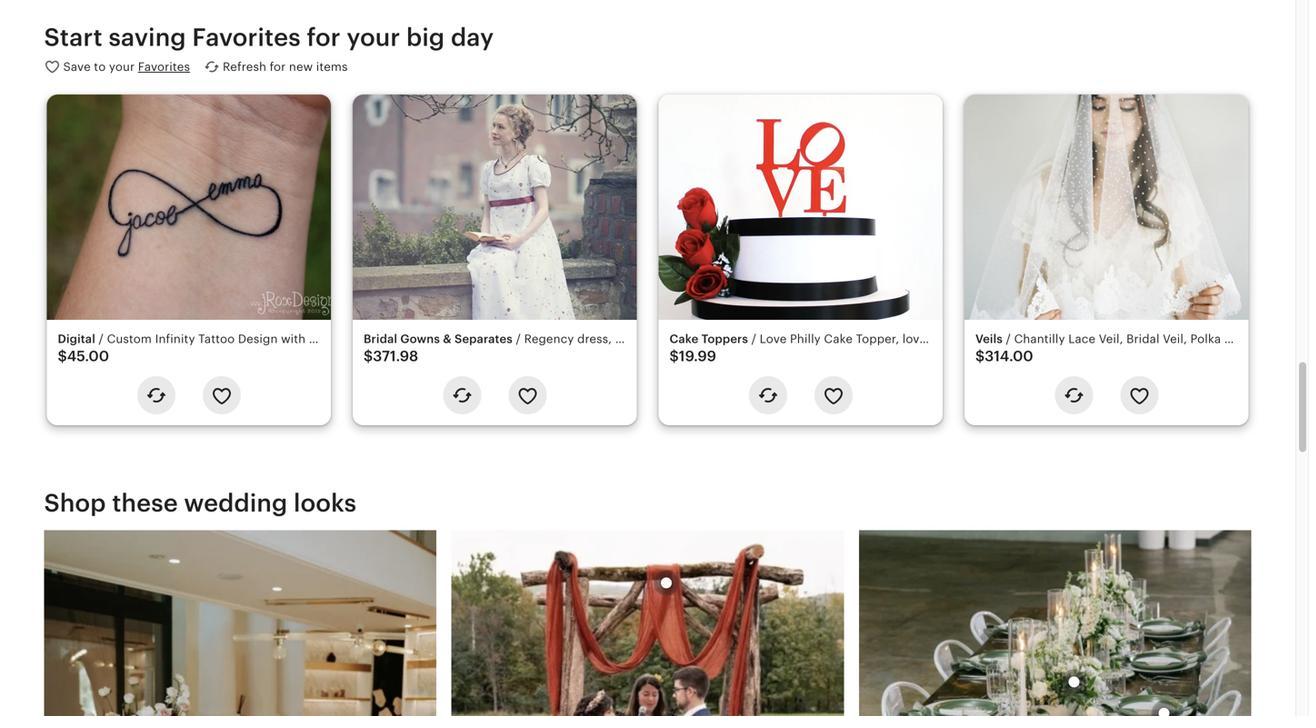 Task type: describe. For each thing, give the bounding box(es) containing it.
jane
[[992, 332, 1018, 346]]

polka
[[1191, 332, 1221, 346]]

bridal inside bridal gowns & separates / regency dress, boho wedding dress, simple wedding dress, pride and prejudice, jane austen dress, regency gown, beach wedding dress $371.98
[[364, 332, 397, 346]]

simple
[[740, 332, 778, 346]]

/ inside bridal gowns & separates / regency dress, boho wedding dress, simple wedding dress, pride and prejudice, jane austen dress, regency gown, beach wedding dress $371.98
[[516, 332, 521, 346]]

/ inside cake toppers / love philly cake topper, love statue, wood cake topper, acrylic cake topper, valentine's day, phil $19.99
[[752, 332, 757, 346]]

start saving favorites for your big day
[[44, 23, 494, 51]]

$314.00
[[976, 348, 1034, 365]]

/ inside veils / chantilly lace veil, bridal veil, polka dot veil, swiss  $314.00
[[1006, 332, 1011, 346]]

$19.99
[[670, 348, 717, 365]]

shop these wedding looks
[[44, 489, 357, 518]]

philly
[[790, 332, 821, 346]]

love
[[903, 332, 927, 346]]

day
[[451, 23, 494, 51]]

&
[[443, 332, 452, 346]]

wedding up $19.99
[[648, 332, 698, 346]]

1 cake from the left
[[1008, 332, 1034, 346]]

0 vertical spatial for
[[307, 23, 341, 51]]

refresh
[[223, 60, 266, 74]]

wedding left "looks"
[[184, 489, 288, 518]]

infinity
[[155, 332, 195, 346]]

regency
[[1103, 332, 1149, 346]]

image containing listing wedding signs from moniquepaperart image
[[44, 530, 437, 717]]

1 vertical spatial your
[[109, 60, 135, 74]]

beach
[[1191, 332, 1227, 346]]

topper,
[[856, 332, 899, 346]]

/ inside digital / custom infinity tattoo design with personalization $45.00
[[99, 332, 104, 346]]

$371.98
[[364, 348, 418, 365]]

wedding left dress at the right
[[1230, 332, 1280, 346]]

favorites link
[[138, 60, 190, 74]]

chantilly
[[1014, 332, 1065, 346]]

to
[[94, 60, 106, 74]]

2 topper, from the left
[[1154, 332, 1196, 346]]

shop
[[44, 489, 106, 518]]

dress
[[1284, 332, 1309, 346]]

3 dress, from the left
[[834, 332, 869, 346]]

tattoo
[[198, 332, 235, 346]]

regency
[[524, 332, 574, 346]]

1 dress, from the left
[[577, 332, 612, 346]]

swiss
[[1276, 332, 1308, 346]]

image containing listing table runner from sassycrafty image
[[859, 530, 1252, 717]]

digital / custom infinity tattoo design with personalization $45.00
[[58, 332, 396, 365]]

veils / chantilly lace veil, bridal veil, polka dot veil, swiss  $314.00
[[976, 332, 1309, 365]]

save
[[63, 60, 91, 74]]

save to your favorites
[[63, 60, 190, 74]]

saving
[[109, 23, 186, 51]]

1 horizontal spatial your
[[347, 23, 400, 51]]

personalization
[[309, 332, 396, 346]]

with
[[281, 332, 306, 346]]



Task type: locate. For each thing, give the bounding box(es) containing it.
2 cake from the left
[[1124, 332, 1151, 346]]

big
[[406, 23, 445, 51]]

dress, up $19.99
[[702, 332, 736, 346]]

statue,
[[930, 332, 969, 346]]

veil, right 'lace'
[[1099, 332, 1123, 346]]

2 dress, from the left
[[702, 332, 736, 346]]

1 horizontal spatial cake
[[1124, 332, 1151, 346]]

bridal
[[364, 332, 397, 346], [1127, 332, 1160, 346]]

looks
[[294, 489, 357, 518]]

gown,
[[1153, 332, 1188, 346]]

cake right philly
[[824, 332, 853, 346]]

new
[[289, 60, 313, 74]]

love
[[760, 332, 787, 346]]

valentine's
[[1199, 332, 1260, 346]]

favorites up refresh
[[192, 23, 301, 51]]

for up items
[[307, 23, 341, 51]]

your up items
[[347, 23, 400, 51]]

2 / from the left
[[516, 332, 521, 346]]

cake toppers / love philly cake topper, love statue, wood cake topper, acrylic cake topper, valentine's day, phil $19.99
[[670, 332, 1309, 365]]

/ up '$314.00'
[[1006, 332, 1011, 346]]

1 vertical spatial for
[[270, 60, 286, 74]]

veil, left polka
[[1163, 332, 1187, 346]]

1 veil, from the left
[[1099, 332, 1123, 346]]

topper, left acrylic
[[1038, 332, 1079, 346]]

cake
[[1008, 332, 1034, 346], [1124, 332, 1151, 346]]

2 cake from the left
[[824, 332, 853, 346]]

2 veil, from the left
[[1163, 332, 1187, 346]]

veil, right dot
[[1248, 332, 1273, 346]]

austen
[[1021, 332, 1061, 346]]

1 vertical spatial favorites
[[138, 60, 190, 74]]

pride
[[872, 332, 902, 346]]

prejudice,
[[931, 332, 989, 346]]

toppers
[[702, 332, 748, 346]]

bridal right acrylic
[[1127, 332, 1160, 346]]

1 horizontal spatial topper,
[[1154, 332, 1196, 346]]

start
[[44, 23, 103, 51]]

boho
[[615, 332, 645, 346]]

1 horizontal spatial bridal
[[1127, 332, 1160, 346]]

wedding right simple
[[781, 332, 831, 346]]

2 bridal from the left
[[1127, 332, 1160, 346]]

0 vertical spatial favorites
[[192, 23, 301, 51]]

and
[[906, 332, 927, 346]]

0 horizontal spatial favorites
[[138, 60, 190, 74]]

digital
[[58, 332, 95, 346]]

your right to
[[109, 60, 135, 74]]

items
[[316, 60, 348, 74]]

dress, right austen
[[1065, 332, 1099, 346]]

0 vertical spatial your
[[347, 23, 400, 51]]

0 horizontal spatial your
[[109, 60, 135, 74]]

refresh for new items
[[223, 60, 348, 74]]

3 veil, from the left
[[1248, 332, 1273, 346]]

/ left the regency
[[516, 332, 521, 346]]

0 horizontal spatial veil,
[[1099, 332, 1123, 346]]

lace
[[1069, 332, 1096, 346]]

cake left gown,
[[1124, 332, 1151, 346]]

dress,
[[577, 332, 612, 346], [702, 332, 736, 346], [834, 332, 869, 346], [1065, 332, 1099, 346]]

separates
[[455, 332, 513, 346]]

bridal gowns & separates / regency dress, boho wedding dress, simple wedding dress, pride and prejudice, jane austen dress, regency gown, beach wedding dress $371.98
[[364, 332, 1309, 365]]

wood
[[972, 332, 1004, 346]]

1 horizontal spatial for
[[307, 23, 341, 51]]

$45.00
[[58, 348, 109, 365]]

image containing listing wedding arch gauze from lovelyheartthings image
[[452, 530, 844, 717]]

0 horizontal spatial cake
[[1008, 332, 1034, 346]]

acrylic
[[1083, 332, 1121, 346]]

your
[[347, 23, 400, 51], [109, 60, 135, 74]]

/ left love
[[752, 332, 757, 346]]

dress, left boho at the top of the page
[[577, 332, 612, 346]]

phil
[[1290, 332, 1309, 346]]

0 horizontal spatial cake
[[670, 332, 699, 346]]

/
[[99, 332, 104, 346], [516, 332, 521, 346], [752, 332, 757, 346], [1006, 332, 1011, 346]]

cake up $19.99
[[670, 332, 699, 346]]

gowns
[[400, 332, 440, 346]]

favorites
[[192, 23, 301, 51], [138, 60, 190, 74]]

1 topper, from the left
[[1038, 332, 1079, 346]]

3 / from the left
[[752, 332, 757, 346]]

topper,
[[1038, 332, 1079, 346], [1154, 332, 1196, 346]]

bridal up $371.98
[[364, 332, 397, 346]]

bridal inside veils / chantilly lace veil, bridal veil, polka dot veil, swiss  $314.00
[[1127, 332, 1160, 346]]

design
[[238, 332, 278, 346]]

for left new
[[270, 60, 286, 74]]

veil,
[[1099, 332, 1123, 346], [1163, 332, 1187, 346], [1248, 332, 1273, 346]]

0 horizontal spatial topper,
[[1038, 332, 1079, 346]]

veils
[[976, 332, 1003, 346]]

for
[[307, 23, 341, 51], [270, 60, 286, 74]]

dot
[[1225, 332, 1245, 346]]

0 horizontal spatial for
[[270, 60, 286, 74]]

these
[[112, 489, 178, 518]]

topper, right regency
[[1154, 332, 1196, 346]]

1 / from the left
[[99, 332, 104, 346]]

cake
[[670, 332, 699, 346], [824, 332, 853, 346]]

1 cake from the left
[[670, 332, 699, 346]]

favorites down saving
[[138, 60, 190, 74]]

day,
[[1263, 332, 1287, 346]]

1 horizontal spatial favorites
[[192, 23, 301, 51]]

wedding
[[648, 332, 698, 346], [781, 332, 831, 346], [1230, 332, 1280, 346], [184, 489, 288, 518]]

custom
[[107, 332, 152, 346]]

2 horizontal spatial veil,
[[1248, 332, 1273, 346]]

1 horizontal spatial cake
[[824, 332, 853, 346]]

1 bridal from the left
[[364, 332, 397, 346]]

1 horizontal spatial veil,
[[1163, 332, 1187, 346]]

dress, left the pride
[[834, 332, 869, 346]]

4 / from the left
[[1006, 332, 1011, 346]]

0 horizontal spatial bridal
[[364, 332, 397, 346]]

cake up '$314.00'
[[1008, 332, 1034, 346]]

4 dress, from the left
[[1065, 332, 1099, 346]]

/ right digital
[[99, 332, 104, 346]]



Task type: vqa. For each thing, say whether or not it's contained in the screenshot.
5 out of 5 stars image to the left
no



